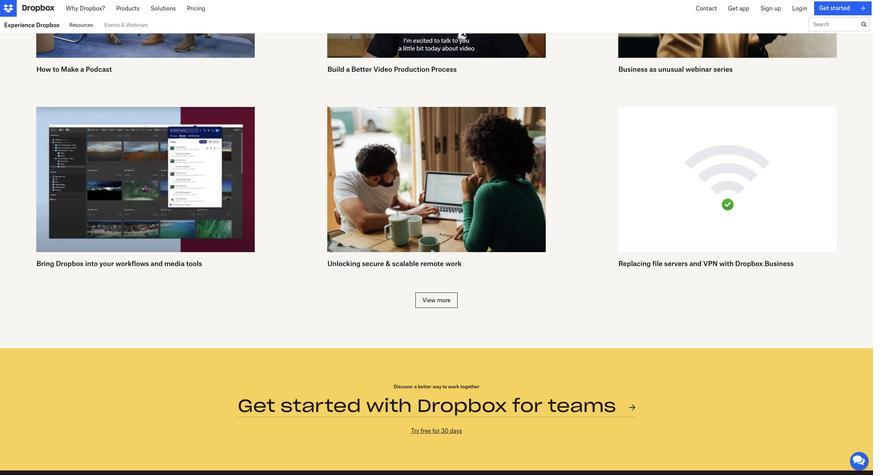 Task type: vqa. For each thing, say whether or not it's contained in the screenshot.
the learn more link for on
no



Task type: locate. For each thing, give the bounding box(es) containing it.
1 vertical spatial started
[[281, 395, 361, 417]]

with down discover
[[366, 395, 412, 417]]

for
[[512, 395, 543, 417], [432, 428, 440, 435]]

0 horizontal spatial business
[[618, 65, 648, 73]]

in
[[808, 5, 813, 12]]

1 horizontal spatial and
[[690, 260, 702, 268]]

pricing link
[[179, 0, 209, 17]]

0 vertical spatial started
[[836, 5, 855, 12]]

1 horizontal spatial a
[[346, 65, 350, 73]]

0 horizontal spatial &
[[121, 22, 125, 28]]

resources link
[[69, 17, 93, 33]]

dropbox
[[36, 21, 60, 28], [56, 260, 84, 268], [735, 260, 763, 268], [417, 395, 507, 417]]

replacing file servers and vpn with dropbox business
[[618, 260, 794, 268]]

how to make a podcast
[[36, 65, 112, 73]]

started for get started with dropbox for teams
[[281, 395, 361, 417]]

unlocking secure & scalable remote work
[[327, 260, 462, 268]]

to right how
[[53, 65, 59, 73]]

and left vpn
[[690, 260, 702, 268]]

a left the better
[[414, 384, 417, 390]]

bring
[[36, 260, 54, 268]]

1 vertical spatial work
[[448, 384, 459, 390]]

0 vertical spatial business
[[618, 65, 648, 73]]

work inside unlocking secure & scalable remote work link
[[445, 260, 462, 268]]

a right build
[[346, 65, 350, 73]]

business
[[618, 65, 648, 73], [765, 260, 794, 268]]

1 vertical spatial for
[[432, 428, 440, 435]]

2 horizontal spatial a
[[414, 384, 417, 390]]

get for get started with dropbox for teams
[[238, 395, 275, 417]]

0 vertical spatial &
[[121, 22, 125, 28]]

get started with dropbox for teams link
[[238, 395, 635, 418]]

0 horizontal spatial and
[[151, 260, 163, 268]]

tools
[[186, 260, 202, 268]]

2 horizontal spatial get
[[825, 5, 835, 12]]

1 vertical spatial with
[[366, 395, 412, 417]]

experience dropbox link
[[0, 17, 64, 33]]

together
[[460, 384, 479, 390]]

better
[[418, 384, 432, 390]]

0 horizontal spatial get
[[238, 395, 275, 417]]

and
[[151, 260, 163, 268], [690, 260, 702, 268]]

with right vpn
[[719, 260, 734, 268]]

1 horizontal spatial started
[[836, 5, 855, 12]]

0 horizontal spatial for
[[432, 428, 440, 435]]

experience
[[4, 21, 35, 28]]

workflows
[[116, 260, 149, 268]]

0 horizontal spatial started
[[281, 395, 361, 417]]

products
[[114, 5, 137, 12]]

get started with dropbox for teams
[[238, 395, 621, 417]]

1 horizontal spatial get
[[762, 5, 771, 12]]

1 horizontal spatial for
[[512, 395, 543, 417]]

sign
[[794, 5, 806, 12]]

why dropbox? button
[[58, 0, 109, 17]]

to
[[53, 65, 59, 73], [443, 384, 447, 390]]

0 vertical spatial work
[[445, 260, 462, 268]]

1 vertical spatial business
[[765, 260, 794, 268]]

work left together
[[448, 384, 459, 390]]

media
[[164, 260, 185, 268]]

contact button
[[724, 0, 756, 17]]

video
[[373, 65, 392, 73]]

0 horizontal spatial to
[[53, 65, 59, 73]]

to right way
[[443, 384, 447, 390]]

and left media
[[151, 260, 163, 268]]

1 vertical spatial to
[[443, 384, 447, 390]]

1 horizontal spatial &
[[386, 260, 391, 268]]

a
[[80, 65, 84, 73], [346, 65, 350, 73], [414, 384, 417, 390]]

events
[[104, 22, 120, 28]]

get started
[[825, 5, 855, 12]]

work for remote
[[445, 260, 462, 268]]

make
[[61, 65, 79, 73]]

search image
[[862, 22, 867, 27]]

started inside get started with dropbox for teams link
[[281, 395, 361, 417]]

replacing
[[618, 260, 651, 268]]

with
[[719, 260, 734, 268], [366, 395, 412, 417]]

view more
[[422, 297, 451, 304]]

how to make a podcast link
[[36, 0, 255, 74]]

remote
[[421, 260, 444, 268]]

business as unusual webinar series link
[[618, 0, 837, 74]]

discover
[[394, 384, 413, 390]]

build a better video production process
[[327, 65, 457, 73]]

get
[[762, 5, 771, 12], [825, 5, 835, 12], [238, 395, 275, 417]]

& right events
[[121, 22, 125, 28]]

started inside "get started" link
[[836, 5, 855, 12]]

replacing file servers and vpn with dropbox business link
[[618, 107, 837, 269]]

app
[[773, 5, 783, 12]]

started
[[836, 5, 855, 12], [281, 395, 361, 417]]

products button
[[109, 0, 143, 17]]

work
[[445, 260, 462, 268], [448, 384, 459, 390]]

events & webinars
[[104, 22, 148, 28]]

0 horizontal spatial with
[[366, 395, 412, 417]]

&
[[121, 22, 125, 28], [386, 260, 391, 268]]

None search field
[[809, 18, 858, 35]]

get inside button
[[762, 5, 771, 12]]

started for get started
[[836, 5, 855, 12]]

pricing
[[185, 5, 203, 12]]

webinars
[[126, 22, 148, 28]]

1 horizontal spatial with
[[719, 260, 734, 268]]

scalable
[[392, 260, 419, 268]]

try free for 30 days link
[[411, 428, 462, 435]]

dropbox?
[[78, 5, 103, 12]]

unlocking
[[327, 260, 360, 268]]

a right make
[[80, 65, 84, 73]]

0 vertical spatial with
[[719, 260, 734, 268]]

why dropbox?
[[64, 5, 103, 12]]

into
[[85, 260, 98, 268]]

& right secure
[[386, 260, 391, 268]]

work right remote
[[445, 260, 462, 268]]



Task type: describe. For each thing, give the bounding box(es) containing it.
1 and from the left
[[151, 260, 163, 268]]

1 horizontal spatial business
[[765, 260, 794, 268]]

secure
[[362, 260, 384, 268]]

0 vertical spatial to
[[53, 65, 59, 73]]

days
[[450, 428, 462, 435]]

a for build
[[346, 65, 350, 73]]

view
[[422, 297, 436, 304]]

as
[[649, 65, 657, 73]]

sign in
[[794, 5, 813, 12]]

teams
[[548, 395, 616, 417]]

process
[[431, 65, 457, 73]]

get for get started
[[825, 5, 835, 12]]

sign in link
[[794, 1, 813, 15]]

servers
[[664, 260, 688, 268]]

with inside get started with dropbox for teams link
[[366, 395, 412, 417]]

get app
[[762, 5, 783, 12]]

better
[[351, 65, 372, 73]]

business as unusual webinar series
[[618, 65, 733, 73]]

how
[[36, 65, 51, 73]]

bring dropbox into your workflows and media tools link
[[36, 107, 255, 269]]

resources
[[69, 22, 93, 28]]

build
[[327, 65, 344, 73]]

file
[[653, 260, 663, 268]]

get for get app
[[762, 5, 771, 12]]

a for discover
[[414, 384, 417, 390]]

2 and from the left
[[690, 260, 702, 268]]

series
[[713, 65, 733, 73]]

vpn
[[703, 260, 718, 268]]

more
[[437, 297, 451, 304]]

1 vertical spatial &
[[386, 260, 391, 268]]

your
[[99, 260, 114, 268]]

bring dropbox into your workflows and media tools
[[36, 260, 202, 268]]

30
[[441, 428, 448, 435]]

discover a better way to work together
[[394, 384, 479, 390]]

experience dropbox
[[4, 21, 60, 28]]

get app button
[[756, 0, 788, 17]]

with inside replacing file servers and vpn with dropbox business link
[[719, 260, 734, 268]]

way
[[433, 384, 441, 390]]

try
[[411, 428, 419, 435]]

webinar
[[686, 65, 712, 73]]

search
[[813, 21, 829, 27]]

unlocking secure & scalable remote work link
[[327, 107, 546, 269]]

1 horizontal spatial to
[[443, 384, 447, 390]]

why
[[64, 5, 76, 12]]

free
[[421, 428, 431, 435]]

solutions
[[149, 5, 174, 12]]

get started link
[[820, 1, 872, 15]]

events & webinars link
[[104, 17, 148, 33]]

podcast
[[86, 65, 112, 73]]

unusual
[[658, 65, 684, 73]]

build a better video production process link
[[327, 0, 546, 74]]

contact
[[729, 5, 750, 12]]

try free for 30 days
[[411, 428, 462, 435]]

work for to
[[448, 384, 459, 390]]

0 horizontal spatial a
[[80, 65, 84, 73]]

view more button
[[415, 293, 458, 308]]

production
[[394, 65, 430, 73]]

solutions button
[[143, 0, 179, 17]]

0 vertical spatial for
[[512, 395, 543, 417]]



